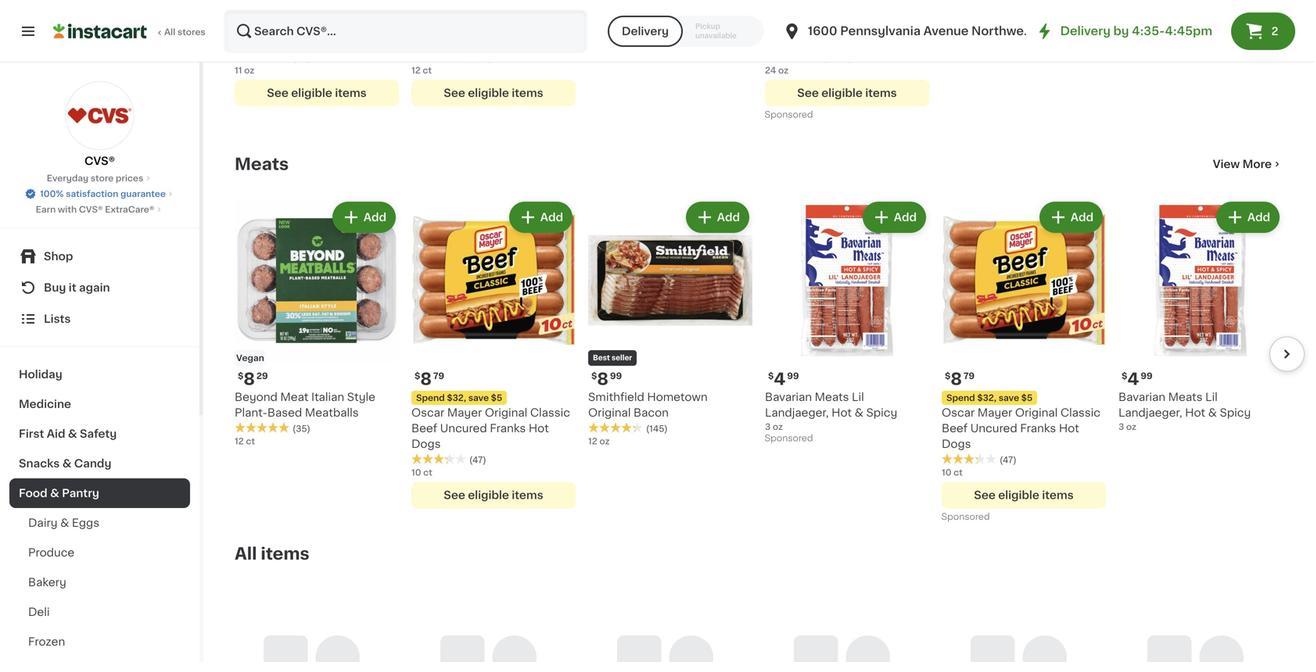 Task type: describe. For each thing, give the bounding box(es) containing it.
delivery by 4:35-4:45pm
[[1061, 25, 1213, 37]]

seller
[[612, 355, 632, 362]]

1 79 from the left
[[433, 372, 444, 381]]

cereal, for breakfast
[[344, 21, 383, 31]]

northwest
[[972, 25, 1036, 37]]

snacks, inside post pebbles fruity pebbles breakfast cereal, gluten free, kids snacks, small cereal box
[[331, 36, 374, 47]]

x for nissin top ramen chicken flavor ramen noodle soup
[[1127, 35, 1132, 43]]

see eligible items button for kids
[[235, 80, 399, 106]]

view more link
[[1213, 156, 1283, 172]]

0 horizontal spatial 3
[[765, 423, 771, 431]]

2 spend from the left
[[947, 394, 976, 402]]

bacon
[[634, 408, 669, 418]]

tarts
[[438, 5, 465, 16]]

1 4 from the left
[[774, 371, 786, 388]]

1 bavarian from the left
[[765, 392, 812, 403]]

box
[[306, 52, 327, 63]]

12 oz
[[588, 437, 610, 446]]

1600 pennsylvania avenue northwest button
[[783, 9, 1036, 53]]

first
[[19, 429, 44, 440]]

1 beef from the left
[[412, 423, 438, 434]]

12 ct inside item carousel region
[[235, 437, 255, 446]]

eligible for original
[[822, 87, 863, 98]]

hometown
[[647, 392, 708, 403]]

best seller
[[593, 355, 632, 362]]

all for all stores
[[164, 28, 175, 36]]

smithfield
[[588, 392, 645, 403]]

0 horizontal spatial soup
[[588, 5, 617, 16]]

see for original
[[798, 87, 819, 98]]

snacks & candy
[[19, 459, 111, 470]]

extracare®
[[105, 205, 154, 214]]

2 $5 from the left
[[1022, 394, 1033, 402]]

99 for 1st add button from right
[[1141, 372, 1153, 381]]

1 $5 from the left
[[491, 394, 503, 402]]

$ 8 29
[[238, 371, 268, 388]]

100% satisfaction guarantee
[[40, 190, 166, 198]]

instacart logo image
[[53, 22, 147, 41]]

plant-
[[235, 408, 268, 418]]

see eligible items for kids
[[267, 87, 367, 98]]

12 for beyond meat italian style plant-based meatballs
[[235, 437, 244, 446]]

1 spend from the left
[[416, 394, 445, 402]]

1 mayer from the left
[[447, 408, 482, 418]]

6 add button from the left
[[1218, 203, 1279, 231]]

2 spend $32, save $5 from the left
[[947, 394, 1033, 402]]

buy
[[44, 283, 66, 293]]

family
[[875, 21, 911, 31]]

guarantee
[[120, 190, 166, 198]]

eligible for kids
[[291, 87, 332, 98]]

2 4 from the left
[[1128, 371, 1140, 388]]

flakes
[[810, 5, 845, 16]]

2 79 from the left
[[964, 372, 975, 381]]

29
[[257, 372, 268, 381]]

original inside frosted flakes breakfast cereal, kids cereal, family breakfast, original
[[824, 36, 866, 47]]

2 add from the left
[[541, 212, 563, 223]]

medicine
[[19, 399, 71, 410]]

2 oscar from the left
[[942, 408, 975, 418]]

smithfield hometown original bacon
[[588, 392, 708, 418]]

11 oz
[[235, 66, 255, 75]]

11
[[235, 66, 242, 75]]

2 uncured from the left
[[971, 423, 1018, 434]]

eligible for frosted
[[468, 87, 509, 98]]

4:45pm
[[1166, 25, 1213, 37]]

shop link
[[9, 241, 190, 272]]

pop-
[[412, 5, 438, 16]]

nissin
[[1119, 0, 1153, 0]]

4 8 from the left
[[951, 371, 962, 388]]

frozen link
[[9, 628, 190, 657]]

ct inside group
[[423, 66, 432, 75]]

1 horizontal spatial 3
[[1119, 423, 1125, 431]]

2 bavarian meats lil landjaeger, hot & spicy 3 oz from the left
[[1119, 392, 1252, 431]]

strawberry
[[457, 36, 517, 47]]

deli link
[[9, 598, 190, 628]]

dairy
[[28, 518, 58, 529]]

2 for 2
[[1272, 26, 1279, 37]]

bakery link
[[9, 568, 190, 598]]

pop-tarts toaster pastries, breakfast foods, kids snacks, frosted strawberry
[[412, 5, 576, 47]]

beyond
[[235, 392, 278, 403]]

holiday link
[[9, 360, 190, 390]]

secrets
[[658, 0, 700, 0]]

(40)
[[293, 53, 311, 62]]

2 $ 4 99 from the left
[[1122, 371, 1153, 388]]

snacks & candy link
[[9, 449, 190, 479]]

meats link
[[235, 155, 289, 174]]

safety
[[80, 429, 117, 440]]

delivery by 4:35-4:45pm link
[[1036, 22, 1213, 41]]

1 horizontal spatial 12 ct
[[412, 66, 432, 75]]

1 add button from the left
[[334, 203, 394, 231]]

5 $ from the left
[[945, 372, 951, 381]]

(357)
[[470, 53, 492, 62]]

breakfast inside frosted flakes breakfast cereal, kids cereal, family breakfast, original
[[848, 5, 901, 16]]

2 bavarian from the left
[[1119, 392, 1166, 403]]

3 add button from the left
[[688, 203, 748, 231]]

1 spend $32, save $5 from the left
[[416, 394, 503, 402]]

snacks, inside pop-tarts toaster pastries, breakfast foods, kids snacks, frosted strawberry
[[534, 21, 576, 31]]

candy
[[74, 459, 111, 470]]

italian
[[311, 392, 344, 403]]

$ inside $ 8 99
[[592, 372, 597, 381]]

(226)
[[646, 22, 669, 31]]

2 save from the left
[[999, 394, 1020, 402]]

chicken
[[1220, 0, 1265, 0]]

2 horizontal spatial meats
[[1169, 392, 1203, 403]]

breakfast for post pebbles fruity pebbles breakfast cereal, gluten free, kids snacks, small cereal box
[[289, 21, 341, 31]]

1600 pennsylvania avenue northwest
[[808, 25, 1036, 37]]

6 $ from the left
[[1122, 372, 1128, 381]]

product group containing frosted flakes breakfast cereal, kids cereal, family breakfast, original
[[765, 0, 930, 123]]

produce
[[28, 548, 74, 559]]

1 8 from the left
[[244, 371, 255, 388]]

aid
[[47, 429, 65, 440]]

1 uncured from the left
[[440, 423, 487, 434]]

earn with cvs® extracare® link
[[36, 203, 164, 216]]

1 vertical spatial sponsored badge image
[[765, 435, 813, 444]]

first aid & safety
[[19, 429, 117, 440]]

more
[[1243, 159, 1272, 170]]

satisfaction
[[66, 190, 118, 198]]

2 99 from the left
[[787, 372, 799, 381]]

1 horizontal spatial 12
[[412, 66, 421, 75]]

all for all items
[[235, 546, 257, 562]]

vegan
[[236, 354, 264, 363]]

6 add from the left
[[1248, 212, 1271, 223]]

toaster
[[467, 5, 508, 16]]

breakfast for pop-tarts toaster pastries, breakfast foods, kids snacks, frosted strawberry
[[412, 21, 464, 31]]

1 10 from the left
[[412, 469, 421, 477]]

4 add button from the left
[[865, 203, 925, 231]]

product group containing post pebbles fruity pebbles breakfast cereal, gluten free, kids snacks, small cereal box
[[235, 0, 399, 106]]

meatballs
[[305, 408, 359, 418]]

3.5 oz
[[942, 35, 969, 43]]

medicine link
[[9, 390, 190, 419]]

1 lil from the left
[[852, 392, 865, 403]]

1 dogs from the left
[[412, 439, 441, 450]]

24 oz
[[765, 66, 789, 75]]

delivery button
[[608, 16, 683, 47]]

2 add button from the left
[[511, 203, 571, 231]]

0 vertical spatial ramen
[[1179, 0, 1217, 0]]

post pebbles fruity pebbles breakfast cereal, gluten free, kids snacks, small cereal box
[[235, 5, 383, 63]]

stores
[[178, 28, 206, 36]]

2 beef from the left
[[942, 423, 968, 434]]

0 horizontal spatial meats
[[235, 156, 289, 172]]

best
[[593, 355, 610, 362]]

it
[[69, 283, 76, 293]]

$ inside $ 8 29
[[238, 372, 244, 381]]

product group containing pop-tarts toaster pastries, breakfast foods, kids snacks, frosted strawberry
[[412, 0, 576, 106]]

2.25
[[603, 35, 623, 43]]

99 for third add button from the left
[[610, 372, 622, 381]]

flavor
[[1119, 5, 1152, 16]]

everyday store prices
[[47, 174, 143, 183]]

lipton soup secrets noodle soup mix
[[588, 0, 743, 16]]

again
[[79, 283, 110, 293]]

3 8 from the left
[[597, 371, 609, 388]]

small
[[235, 52, 265, 63]]

noodle inside lipton soup secrets noodle soup mix
[[703, 0, 743, 0]]

foods,
[[467, 21, 504, 31]]

snacks
[[19, 459, 60, 470]]



Task type: locate. For each thing, give the bounding box(es) containing it.
cereal, down flakes
[[834, 21, 872, 31]]

everyday
[[47, 174, 89, 183]]

0 vertical spatial sponsored badge image
[[765, 111, 813, 120]]

2 $ from the left
[[415, 372, 421, 381]]

shop
[[44, 251, 73, 262]]

0 horizontal spatial spend $32, save $5
[[416, 394, 503, 402]]

1 horizontal spatial uncured
[[971, 423, 1018, 434]]

kids inside post pebbles fruity pebbles breakfast cereal, gluten free, kids snacks, small cereal box
[[304, 36, 328, 47]]

ramen up (27)
[[1179, 0, 1217, 0]]

2 oscar mayer original classic beef uncured franks hot dogs from the left
[[942, 408, 1101, 450]]

x right 6
[[1127, 35, 1132, 43]]

1 horizontal spatial $5
[[1022, 394, 1033, 402]]

4:35-
[[1132, 25, 1166, 37]]

1 horizontal spatial 10 ct
[[942, 469, 963, 477]]

2 inside button
[[1272, 26, 1279, 37]]

sponsored badge image
[[765, 111, 813, 120], [765, 435, 813, 444], [942, 513, 990, 522]]

cvs® down 'satisfaction' on the left top
[[79, 205, 103, 214]]

deli
[[28, 607, 50, 618]]

kids inside frosted flakes breakfast cereal, kids cereal, family breakfast, original
[[807, 21, 831, 31]]

0 horizontal spatial lil
[[852, 392, 865, 403]]

0 horizontal spatial mayer
[[447, 408, 482, 418]]

2 horizontal spatial cereal,
[[834, 21, 872, 31]]

delivery inside button
[[622, 26, 669, 37]]

bavarian
[[765, 392, 812, 403], [1119, 392, 1166, 403]]

view
[[1213, 159, 1241, 170]]

lists
[[44, 314, 71, 325]]

1 horizontal spatial $ 8 79
[[945, 371, 975, 388]]

0 horizontal spatial 12 ct
[[235, 437, 255, 446]]

1 horizontal spatial bavarian
[[1119, 392, 1166, 403]]

see
[[267, 87, 289, 98], [444, 87, 465, 98], [798, 87, 819, 98], [444, 490, 465, 501], [975, 490, 996, 501]]

1 vertical spatial 12 ct
[[235, 437, 255, 446]]

kids down flakes
[[807, 21, 831, 31]]

1 vertical spatial ramen
[[1155, 5, 1194, 16]]

0 horizontal spatial uncured
[[440, 423, 487, 434]]

0 horizontal spatial bavarian meats lil landjaeger, hot & spicy 3 oz
[[765, 392, 898, 431]]

0 horizontal spatial beef
[[412, 423, 438, 434]]

2 10 ct from the left
[[942, 469, 963, 477]]

0 horizontal spatial kids
[[304, 36, 328, 47]]

cvs® logo image
[[65, 81, 134, 150]]

1 horizontal spatial meats
[[815, 392, 849, 403]]

2 vertical spatial sponsored badge image
[[942, 513, 990, 522]]

1 $ 4 99 from the left
[[768, 371, 799, 388]]

style
[[347, 392, 376, 403]]

1 horizontal spatial classic
[[1061, 408, 1101, 418]]

delivery for delivery
[[622, 26, 669, 37]]

see eligible items button for original
[[765, 80, 930, 106]]

post
[[235, 5, 260, 16]]

original inside smithfield hometown original bacon
[[588, 408, 631, 418]]

pebbles
[[263, 5, 314, 16], [235, 21, 286, 31]]

0 horizontal spatial classic
[[530, 408, 570, 418]]

2 for 2 x 2.25 oz
[[588, 35, 594, 43]]

5 add button from the left
[[1041, 203, 1102, 231]]

1 horizontal spatial breakfast
[[412, 21, 464, 31]]

0 horizontal spatial spend
[[416, 394, 445, 402]]

0 horizontal spatial 2
[[588, 35, 594, 43]]

1 horizontal spatial spend
[[947, 394, 976, 402]]

2 horizontal spatial soup
[[1239, 5, 1268, 16]]

3.5
[[942, 35, 956, 43]]

1 horizontal spatial spend $32, save $5
[[947, 394, 1033, 402]]

1 horizontal spatial (47)
[[1000, 456, 1017, 465]]

mix
[[620, 5, 639, 16]]

0 horizontal spatial dogs
[[412, 439, 441, 450]]

food
[[19, 488, 47, 499]]

1 horizontal spatial 2
[[1272, 26, 1279, 37]]

0 vertical spatial 12 ct
[[412, 66, 432, 75]]

5 add from the left
[[1071, 212, 1094, 223]]

1 horizontal spatial 4
[[1128, 371, 1140, 388]]

avenue
[[924, 25, 969, 37]]

product group
[[235, 0, 399, 106], [412, 0, 576, 106], [765, 0, 930, 123], [235, 199, 399, 448], [412, 199, 576, 509], [588, 199, 753, 448], [765, 199, 930, 447], [942, 199, 1107, 526], [1119, 199, 1283, 433]]

store
[[91, 174, 114, 183]]

x for lipton soup secrets noodle soup mix
[[596, 35, 601, 43]]

see eligible items button for frosted
[[412, 80, 576, 106]]

0 horizontal spatial $ 4 99
[[768, 371, 799, 388]]

all stores
[[164, 28, 206, 36]]

1 horizontal spatial cereal,
[[765, 21, 804, 31]]

kids inside pop-tarts toaster pastries, breakfast foods, kids snacks, frosted strawberry
[[507, 21, 531, 31]]

meat
[[280, 392, 309, 403]]

2 spicy from the left
[[1220, 408, 1252, 418]]

1 horizontal spatial beef
[[942, 423, 968, 434]]

3 99 from the left
[[1141, 372, 1153, 381]]

2 horizontal spatial breakfast
[[848, 5, 901, 16]]

1 horizontal spatial 79
[[964, 372, 975, 381]]

kids up box
[[304, 36, 328, 47]]

1 vertical spatial cvs®
[[79, 205, 103, 214]]

1 $32, from the left
[[447, 394, 466, 402]]

x
[[596, 35, 601, 43], [1127, 35, 1132, 43]]

eggs
[[72, 518, 99, 529]]

0 horizontal spatial all
[[164, 28, 175, 36]]

2 horizontal spatial kids
[[807, 21, 831, 31]]

soup down lipton
[[588, 5, 617, 16]]

0 horizontal spatial oscar mayer original classic beef uncured franks hot dogs
[[412, 408, 570, 450]]

first aid & safety link
[[9, 419, 190, 449]]

top
[[1155, 0, 1176, 0]]

beef
[[412, 423, 438, 434], [942, 423, 968, 434]]

mayer
[[447, 408, 482, 418], [978, 408, 1013, 418]]

0 horizontal spatial breakfast
[[289, 21, 341, 31]]

2 $ 8 79 from the left
[[945, 371, 975, 388]]

noodle down chicken
[[1196, 5, 1236, 16]]

0 vertical spatial pebbles
[[263, 5, 314, 16]]

noodle right secrets
[[703, 0, 743, 0]]

12 ct down plant-
[[235, 437, 255, 446]]

Search field
[[225, 11, 586, 52]]

snacks, down fruity
[[331, 36, 374, 47]]

dairy & eggs
[[28, 518, 99, 529]]

1 save from the left
[[469, 394, 489, 402]]

0 horizontal spatial noodle
[[703, 0, 743, 0]]

see eligible items for frosted
[[444, 87, 544, 98]]

breakfast inside pop-tarts toaster pastries, breakfast foods, kids snacks, frosted strawberry
[[412, 21, 464, 31]]

frosted
[[765, 5, 808, 16], [412, 36, 454, 47]]

4 $ from the left
[[768, 372, 774, 381]]

(27)
[[1177, 22, 1194, 31]]

10
[[412, 469, 421, 477], [942, 469, 952, 477]]

dairy & eggs link
[[9, 509, 190, 538]]

cereal, up breakfast,
[[765, 21, 804, 31]]

breakfast
[[848, 5, 901, 16], [289, 21, 341, 31], [412, 21, 464, 31]]

1 classic from the left
[[530, 408, 570, 418]]

3 add from the left
[[717, 212, 740, 223]]

1 horizontal spatial landjaeger,
[[1119, 408, 1183, 418]]

$5
[[491, 394, 503, 402], [1022, 394, 1033, 402]]

99 inside $ 8 99
[[610, 372, 622, 381]]

cereal, down fruity
[[344, 21, 383, 31]]

0 horizontal spatial $ 8 79
[[415, 371, 444, 388]]

2 (47) from the left
[[1000, 456, 1017, 465]]

0 horizontal spatial (47)
[[470, 456, 486, 465]]

6 x 3 oz
[[1119, 35, 1152, 43]]

1 vertical spatial noodle
[[1196, 5, 1236, 16]]

service type group
[[608, 16, 764, 47]]

save
[[469, 394, 489, 402], [999, 394, 1020, 402]]

1 99 from the left
[[610, 372, 622, 381]]

1 franks from the left
[[490, 423, 526, 434]]

pebbles up free,
[[263, 5, 314, 16]]

8
[[244, 371, 255, 388], [421, 371, 432, 388], [597, 371, 609, 388], [951, 371, 962, 388]]

cvs® inside "earn with cvs® extracare®" link
[[79, 205, 103, 214]]

0 horizontal spatial spicy
[[867, 408, 898, 418]]

0 horizontal spatial delivery
[[622, 26, 669, 37]]

prices
[[116, 174, 143, 183]]

0 vertical spatial cvs®
[[85, 156, 115, 167]]

see for kids
[[267, 87, 289, 98]]

noodle inside the nissin top ramen chicken flavor ramen noodle soup
[[1196, 5, 1236, 16]]

2 x from the left
[[1127, 35, 1132, 43]]

free,
[[275, 36, 302, 47]]

0 horizontal spatial x
[[596, 35, 601, 43]]

beyond meat italian style plant-based meatballs
[[235, 392, 376, 418]]

snacks, down pastries,
[[534, 21, 576, 31]]

3 $ from the left
[[592, 372, 597, 381]]

ramen down 'top'
[[1155, 5, 1194, 16]]

1 landjaeger, from the left
[[765, 408, 829, 418]]

1 horizontal spatial save
[[999, 394, 1020, 402]]

12
[[412, 66, 421, 75], [235, 437, 244, 446], [588, 437, 598, 446]]

1 horizontal spatial oscar
[[942, 408, 975, 418]]

1 horizontal spatial lil
[[1206, 392, 1218, 403]]

2 lil from the left
[[1206, 392, 1218, 403]]

1 horizontal spatial delivery
[[1061, 25, 1111, 37]]

6
[[1119, 35, 1125, 43]]

1 horizontal spatial mayer
[[978, 408, 1013, 418]]

1 vertical spatial all
[[235, 546, 257, 562]]

0 horizontal spatial 10
[[412, 469, 421, 477]]

spend
[[416, 394, 445, 402], [947, 394, 976, 402]]

oz
[[625, 35, 635, 43], [958, 35, 969, 43], [1142, 35, 1152, 43], [244, 66, 255, 75], [779, 66, 789, 75], [773, 423, 783, 431], [1127, 423, 1137, 431], [600, 437, 610, 446]]

cvs® link
[[65, 81, 134, 169]]

nissin top ramen chicken flavor ramen noodle soup
[[1119, 0, 1268, 16]]

0 horizontal spatial oscar
[[412, 408, 445, 418]]

breakfast,
[[765, 36, 821, 47]]

0 horizontal spatial 10 ct
[[412, 469, 433, 477]]

2 horizontal spatial 99
[[1141, 372, 1153, 381]]

soup inside the nissin top ramen chicken flavor ramen noodle soup
[[1239, 5, 1268, 16]]

breakfast up pennsylvania
[[848, 5, 901, 16]]

pennsylvania
[[841, 25, 921, 37]]

breakfast inside post pebbles fruity pebbles breakfast cereal, gluten free, kids snacks, small cereal box
[[289, 21, 341, 31]]

(47)
[[470, 456, 486, 465], [1000, 456, 1017, 465]]

0 horizontal spatial franks
[[490, 423, 526, 434]]

1 oscar mayer original classic beef uncured franks hot dogs from the left
[[412, 408, 570, 450]]

2 horizontal spatial 12
[[588, 437, 598, 446]]

1 horizontal spatial noodle
[[1196, 5, 1236, 16]]

1 bavarian meats lil landjaeger, hot & spicy 3 oz from the left
[[765, 392, 898, 431]]

0 horizontal spatial 99
[[610, 372, 622, 381]]

see eligible items button
[[235, 80, 399, 106], [412, 80, 576, 106], [765, 80, 930, 106], [412, 482, 576, 509], [942, 482, 1107, 509]]

1 oscar from the left
[[412, 408, 445, 418]]

$
[[238, 372, 244, 381], [415, 372, 421, 381], [592, 372, 597, 381], [768, 372, 774, 381], [945, 372, 951, 381], [1122, 372, 1128, 381]]

1 x from the left
[[596, 35, 601, 43]]

see eligible items
[[267, 87, 367, 98], [444, 87, 544, 98], [798, 87, 897, 98], [444, 490, 544, 501], [975, 490, 1074, 501]]

based
[[268, 408, 302, 418]]

2 8 from the left
[[421, 371, 432, 388]]

buy it again link
[[9, 272, 190, 304]]

1 horizontal spatial franks
[[1021, 423, 1057, 434]]

food & pantry link
[[9, 479, 190, 509]]

see for frosted
[[444, 87, 465, 98]]

lists link
[[9, 304, 190, 335]]

0 horizontal spatial cereal,
[[344, 21, 383, 31]]

0 horizontal spatial 12
[[235, 437, 244, 446]]

frosted inside frosted flakes breakfast cereal, kids cereal, family breakfast, original
[[765, 5, 808, 16]]

2 landjaeger, from the left
[[1119, 408, 1183, 418]]

0 horizontal spatial save
[[469, 394, 489, 402]]

2 mayer from the left
[[978, 408, 1013, 418]]

items
[[335, 87, 367, 98], [512, 87, 544, 98], [866, 87, 897, 98], [512, 490, 544, 501], [1043, 490, 1074, 501], [261, 546, 310, 562]]

bakery
[[28, 578, 66, 588]]

cvs® up everyday store prices 'link' in the top left of the page
[[85, 156, 115, 167]]

12 ct down search field
[[412, 66, 432, 75]]

1 (47) from the left
[[470, 456, 486, 465]]

everyday store prices link
[[47, 172, 153, 185]]

1 cereal, from the left
[[344, 21, 383, 31]]

$32,
[[447, 394, 466, 402], [978, 394, 997, 402]]

(35)
[[293, 425, 311, 433]]

1 horizontal spatial soup
[[626, 0, 655, 0]]

x left 2.25
[[596, 35, 601, 43]]

see eligible items for original
[[798, 87, 897, 98]]

(145)
[[646, 425, 668, 433]]

cereal, inside post pebbles fruity pebbles breakfast cereal, gluten free, kids snacks, small cereal box
[[344, 21, 383, 31]]

1 horizontal spatial spicy
[[1220, 408, 1252, 418]]

with
[[58, 205, 77, 214]]

frosted inside pop-tarts toaster pastries, breakfast foods, kids snacks, frosted strawberry
[[412, 36, 454, 47]]

breakfast down fruity
[[289, 21, 341, 31]]

delivery left the by
[[1061, 25, 1111, 37]]

1 horizontal spatial $ 4 99
[[1122, 371, 1153, 388]]

frosted down pop-
[[412, 36, 454, 47]]

2 classic from the left
[[1061, 408, 1101, 418]]

1 vertical spatial snacks,
[[331, 36, 374, 47]]

1 horizontal spatial snacks,
[[534, 21, 576, 31]]

0 vertical spatial frosted
[[765, 5, 808, 16]]

3 cereal, from the left
[[834, 21, 872, 31]]

12 down search field
[[412, 66, 421, 75]]

0 horizontal spatial $5
[[491, 394, 503, 402]]

2 horizontal spatial 3
[[1134, 35, 1140, 43]]

pebbles up the gluten at the top left
[[235, 21, 286, 31]]

0 horizontal spatial frosted
[[412, 36, 454, 47]]

2 cereal, from the left
[[765, 21, 804, 31]]

(1.07k)
[[823, 53, 853, 62]]

delivery down mix
[[622, 26, 669, 37]]

all
[[164, 28, 175, 36], [235, 546, 257, 562]]

frosted up breakfast,
[[765, 5, 808, 16]]

0 vertical spatial all
[[164, 28, 175, 36]]

oscar mayer original classic beef uncured franks hot dogs
[[412, 408, 570, 450], [942, 408, 1101, 450]]

soup down chicken
[[1239, 5, 1268, 16]]

99
[[610, 372, 622, 381], [787, 372, 799, 381], [1141, 372, 1153, 381]]

1 vertical spatial pebbles
[[235, 21, 286, 31]]

breakfast down pop-
[[412, 21, 464, 31]]

1 10 ct from the left
[[412, 469, 433, 477]]

cvs® inside 'cvs®' link
[[85, 156, 115, 167]]

1 spicy from the left
[[867, 408, 898, 418]]

delivery for delivery by 4:35-4:45pm
[[1061, 25, 1111, 37]]

1 $ from the left
[[238, 372, 244, 381]]

lipton
[[588, 0, 623, 0]]

1 $ 8 79 from the left
[[415, 371, 444, 388]]

cereal, for kids
[[834, 21, 872, 31]]

0 horizontal spatial $32,
[[447, 394, 466, 402]]

1 horizontal spatial 10
[[942, 469, 952, 477]]

soup up mix
[[626, 0, 655, 0]]

item carousel region
[[213, 192, 1305, 532]]

2 franks from the left
[[1021, 423, 1057, 434]]

1 horizontal spatial kids
[[507, 21, 531, 31]]

0 horizontal spatial 4
[[774, 371, 786, 388]]

None search field
[[224, 9, 588, 53]]

(19)
[[1000, 22, 1016, 31]]

4 add from the left
[[894, 212, 917, 223]]

1 horizontal spatial 99
[[787, 372, 799, 381]]

$ 8 99
[[592, 371, 622, 388]]

1 horizontal spatial x
[[1127, 35, 1132, 43]]

2 dogs from the left
[[942, 439, 972, 450]]

1 horizontal spatial $32,
[[978, 394, 997, 402]]

12 down smithfield
[[588, 437, 598, 446]]

1 add from the left
[[364, 212, 387, 223]]

0 horizontal spatial 79
[[433, 372, 444, 381]]

1600
[[808, 25, 838, 37]]

1 horizontal spatial oscar mayer original classic beef uncured franks hot dogs
[[942, 408, 1101, 450]]

12 down plant-
[[235, 437, 244, 446]]

holiday
[[19, 369, 62, 380]]

2 10 from the left
[[942, 469, 952, 477]]

1 vertical spatial frosted
[[412, 36, 454, 47]]

kids down pastries,
[[507, 21, 531, 31]]

2 $32, from the left
[[978, 394, 997, 402]]

0 vertical spatial snacks,
[[534, 21, 576, 31]]

bavarian meats lil landjaeger, hot & spicy 3 oz
[[765, 392, 898, 431], [1119, 392, 1252, 431]]

12 for smithfield hometown original bacon
[[588, 437, 598, 446]]

earn with cvs® extracare®
[[36, 205, 154, 214]]

0 horizontal spatial bavarian
[[765, 392, 812, 403]]



Task type: vqa. For each thing, say whether or not it's contained in the screenshot.
1st Sprouts from right
no



